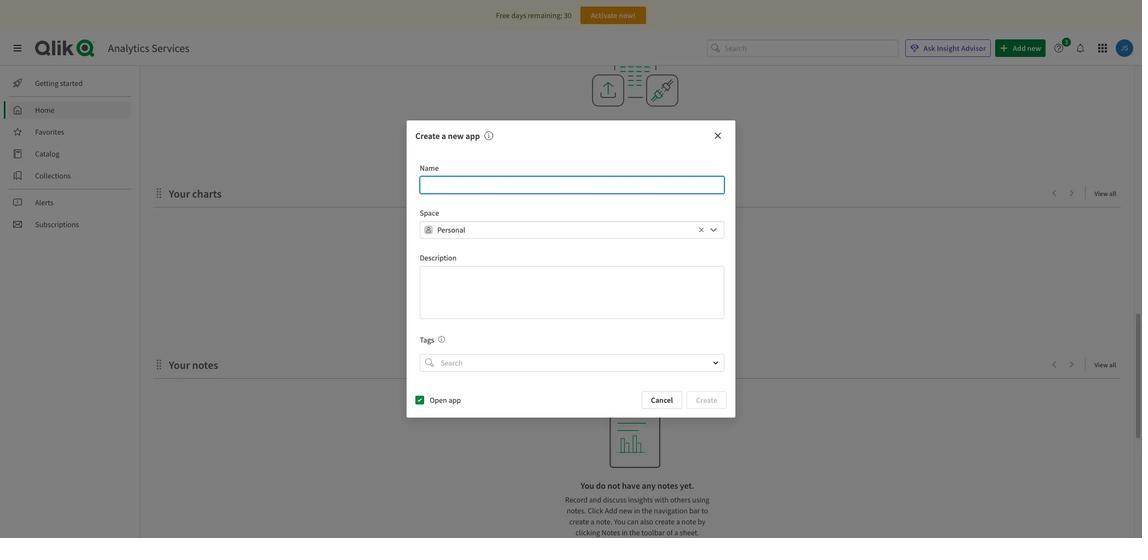 Task type: describe. For each thing, give the bounding box(es) containing it.
description
[[420, 253, 457, 263]]

remaining:
[[528, 10, 563, 20]]

you do not have any notes yet. record and discuss insights with others using notes. click add new in the navigation bar to create a note. you can also create a note by clicking notes in the toolbar of a sheet.
[[565, 481, 710, 538]]

clicking
[[576, 529, 600, 538]]

monitor
[[658, 325, 684, 335]]

hub
[[641, 314, 653, 324]]

without
[[566, 325, 591, 335]]

start typing a tag name. select an existing tag or create a new tag by pressing enter or comma. press backspace to remove a tag. tooltip
[[434, 336, 445, 346]]

analytics services element
[[108, 41, 190, 55]]

days
[[512, 10, 527, 20]]

hub'.
[[690, 336, 705, 346]]

favorites
[[35, 127, 64, 137]]

start typing a tag name. select an existing tag or create a new tag by pressing enter or comma. press backspace to remove a tag. image
[[439, 337, 445, 343]]

create button
[[687, 392, 727, 410]]

view all for your charts
[[1095, 190, 1117, 198]]

insights
[[628, 496, 653, 506]]

activate now!
[[591, 10, 636, 20]]

can
[[627, 518, 639, 528]]

your for your charts
[[169, 187, 190, 201]]

the up also
[[642, 507, 653, 517]]

note.
[[596, 518, 613, 528]]

ask
[[924, 43, 936, 53]]

record
[[565, 496, 588, 506]]

view all for your notes
[[1095, 361, 1117, 370]]

view for your notes
[[1095, 361, 1109, 370]]

home
[[35, 105, 54, 115]]

your charts link
[[169, 187, 226, 201]]

monitor
[[573, 314, 598, 324]]

chart,
[[691, 325, 709, 335]]

the left app.
[[620, 325, 631, 335]]

your charts
[[169, 187, 222, 201]]

discuss
[[603, 496, 627, 506]]

name
[[420, 163, 439, 173]]

free days remaining: 30
[[496, 10, 572, 20]]

services
[[152, 41, 190, 55]]

your notes link
[[169, 359, 223, 372]]

getting started link
[[9, 75, 132, 92]]

click
[[588, 507, 604, 517]]

yet.
[[680, 481, 694, 492]]

them
[[685, 314, 702, 324]]

1 horizontal spatial app
[[466, 130, 480, 141]]

insight
[[937, 43, 960, 53]]

2 create from the left
[[655, 518, 675, 528]]

charts for monitor
[[600, 314, 620, 324]]

with
[[655, 496, 669, 506]]

any for linked
[[658, 119, 671, 130]]

getting
[[35, 78, 59, 88]]

Space text field
[[438, 221, 696, 239]]

a inside dialog
[[442, 130, 446, 141]]

the down can
[[630, 529, 640, 538]]

linked
[[633, 119, 656, 130]]

activate now! link
[[581, 7, 646, 24]]

do
[[596, 481, 606, 492]]

select
[[633, 336, 652, 346]]

you for have
[[583, 119, 596, 130]]

the up app.
[[629, 314, 639, 324]]

all for your notes
[[1110, 361, 1117, 370]]

Name text field
[[420, 176, 725, 194]]

new inside you do not have any notes yet. record and discuss insights with others using notes. click add new in the navigation bar to create a note. you can also create a note by clicking notes in the toolbar of a sheet.
[[619, 507, 633, 517]]

click
[[587, 336, 602, 346]]

notes
[[602, 529, 620, 538]]

favorites link
[[9, 123, 132, 141]]

analytics
[[108, 41, 149, 55]]

0 vertical spatial have
[[598, 119, 616, 130]]

of
[[667, 529, 673, 538]]

create a new app dialog
[[407, 120, 736, 419]]

open
[[430, 396, 447, 406]]

group image
[[581, 401, 690, 469]]

alerts
[[35, 198, 53, 208]]

notes.
[[567, 507, 586, 517]]

and inside monitor charts in the hub to access them without opening the app. to monitor a chart, right-click on it and select 'monitor in hub'.
[[619, 336, 632, 346]]

navigation
[[654, 507, 688, 517]]

now!
[[619, 10, 636, 20]]

access
[[663, 314, 684, 324]]

charts for your
[[192, 187, 222, 201]]

subscriptions
[[35, 220, 79, 230]]

move collection image for your notes
[[154, 359, 164, 370]]

all for your charts
[[1110, 190, 1117, 198]]

started
[[60, 78, 83, 88]]

open image
[[713, 360, 719, 367]]

group 5 image
[[567, 230, 704, 287]]

catalog
[[35, 149, 60, 159]]

right-
[[570, 336, 587, 346]]

also
[[640, 518, 654, 528]]

bar
[[690, 507, 700, 517]]



Task type: vqa. For each thing, say whether or not it's contained in the screenshot.
notes in the You do not have any notes yet. Record and discuss insights with others using notes. Click Add new in the navigation bar to create a note. You can also create a note by clicking Notes in the toolbar of a sheet.
yes



Task type: locate. For each thing, give the bounding box(es) containing it.
create down open image
[[696, 396, 718, 406]]

1 vertical spatial create
[[696, 396, 718, 406]]

to inside monitor charts in the hub to access them without opening the app. to monitor a chart, right-click on it and select 'monitor in hub'.
[[655, 314, 662, 324]]

any inside you do not have any notes yet. record and discuss insights with others using notes. click add new in the navigation bar to create a note. you can also create a note by clicking notes in the toolbar of a sheet.
[[642, 481, 656, 492]]

activate
[[591, 10, 618, 20]]

0 vertical spatial view all
[[1095, 190, 1117, 198]]

view all
[[1095, 190, 1117, 198], [1095, 361, 1117, 370]]

charts
[[192, 187, 222, 201], [600, 314, 620, 324]]

getting started
[[35, 78, 83, 88]]

0 vertical spatial to
[[655, 314, 662, 324]]

catalog link
[[9, 145, 132, 163]]

create up of
[[655, 518, 675, 528]]

you left do
[[581, 481, 594, 492]]

create down notes.
[[569, 518, 589, 528]]

open app
[[430, 396, 461, 406]]

main content containing your charts
[[136, 0, 1143, 539]]

0 vertical spatial charts
[[192, 187, 222, 201]]

home link
[[9, 101, 132, 119]]

create
[[416, 130, 440, 141], [696, 396, 718, 406]]

2 view from the top
[[1095, 361, 1109, 370]]

you have not linked any data.
[[583, 119, 692, 130]]

you
[[583, 119, 596, 130], [581, 481, 594, 492], [614, 518, 626, 528]]

notes
[[192, 359, 218, 372], [658, 481, 678, 492]]

2 view all from the top
[[1095, 361, 1117, 370]]

0 vertical spatial and
[[619, 336, 632, 346]]

30
[[564, 10, 572, 20]]

in left hub'.
[[682, 336, 688, 346]]

your
[[169, 187, 190, 201], [169, 359, 190, 372]]

1 horizontal spatial to
[[702, 507, 708, 517]]

1 vertical spatial charts
[[600, 314, 620, 324]]

1 view all link from the top
[[1095, 186, 1121, 200]]

and up the click
[[589, 496, 602, 506]]

0 vertical spatial you
[[583, 119, 596, 130]]

cancel
[[651, 396, 673, 406]]

any for have
[[642, 481, 656, 492]]

all
[[1110, 190, 1117, 198], [1110, 361, 1117, 370]]

have inside you do not have any notes yet. record and discuss insights with others using notes. click add new in the navigation bar to create a note. you can also create a note by clicking notes in the toolbar of a sheet.
[[622, 481, 640, 492]]

have
[[598, 119, 616, 130], [622, 481, 640, 492]]

you for do
[[581, 481, 594, 492]]

your for your notes
[[169, 359, 190, 372]]

0 vertical spatial new
[[448, 130, 464, 141]]

in
[[621, 314, 627, 324], [682, 336, 688, 346], [634, 507, 640, 517], [622, 529, 628, 538]]

subscriptions link
[[9, 216, 132, 234]]

1 view all from the top
[[1095, 190, 1117, 198]]

1 horizontal spatial new
[[619, 507, 633, 517]]

Description text field
[[420, 267, 725, 320]]

1 horizontal spatial create
[[696, 396, 718, 406]]

0 horizontal spatial app
[[449, 396, 461, 406]]

0 horizontal spatial charts
[[192, 187, 222, 201]]

any left data.
[[658, 119, 671, 130]]

0 vertical spatial not
[[618, 119, 631, 130]]

new
[[448, 130, 464, 141], [619, 507, 633, 517]]

1 horizontal spatial create
[[655, 518, 675, 528]]

not inside you do not have any notes yet. record and discuss insights with others using notes. click add new in the navigation bar to create a note. you can also create a note by clicking notes in the toolbar of a sheet.
[[608, 481, 620, 492]]

move collection image for your charts
[[154, 188, 164, 199]]

1 vertical spatial move collection image
[[154, 359, 164, 370]]

0 vertical spatial view
[[1095, 190, 1109, 198]]

to inside you do not have any notes yet. record and discuss insights with others using notes. click add new in the navigation bar to create a note. you can also create a note by clicking notes in the toolbar of a sheet.
[[702, 507, 708, 517]]

Search text field
[[439, 355, 703, 373]]

ask insight advisor
[[924, 43, 986, 53]]

create for create a new app
[[416, 130, 440, 141]]

2 all from the top
[[1110, 361, 1117, 370]]

and right it
[[619, 336, 632, 346]]

in down insights
[[634, 507, 640, 517]]

search image
[[425, 359, 434, 368]]

2 view all link from the top
[[1095, 358, 1121, 372]]

navigation pane element
[[0, 70, 140, 238]]

space
[[420, 208, 439, 218]]

1 horizontal spatial and
[[619, 336, 632, 346]]

1 vertical spatial new
[[619, 507, 633, 517]]

view for your charts
[[1095, 190, 1109, 198]]

1 vertical spatial and
[[589, 496, 602, 506]]

alerts link
[[9, 194, 132, 212]]

create
[[569, 518, 589, 528], [655, 518, 675, 528]]

your notes
[[169, 359, 218, 372]]

opening
[[593, 325, 619, 335]]

not for linked
[[618, 119, 631, 130]]

0 vertical spatial view all link
[[1095, 186, 1121, 200]]

collections link
[[9, 167, 132, 185]]

view
[[1095, 190, 1109, 198], [1095, 361, 1109, 370]]

0 vertical spatial create
[[416, 130, 440, 141]]

collections
[[35, 171, 71, 181]]

monitor charts in the hub to access them without opening the app. to monitor a chart, right-click on it and select 'monitor in hub'.
[[566, 314, 709, 346]]

1 vertical spatial app
[[449, 396, 461, 406]]

charts inside monitor charts in the hub to access them without opening the app. to monitor a chart, right-click on it and select 'monitor in hub'.
[[600, 314, 620, 324]]

0 horizontal spatial have
[[598, 119, 616, 130]]

using
[[692, 496, 710, 506]]

0 horizontal spatial any
[[642, 481, 656, 492]]

to right bar
[[702, 507, 708, 517]]

advisor
[[962, 43, 986, 53]]

1 create from the left
[[569, 518, 589, 528]]

you left can
[[614, 518, 626, 528]]

1 horizontal spatial any
[[658, 119, 671, 130]]

to right hub in the right bottom of the page
[[655, 314, 662, 324]]

0 vertical spatial notes
[[192, 359, 218, 372]]

create up name
[[416, 130, 440, 141]]

1 vertical spatial all
[[1110, 361, 1117, 370]]

move collection image left your charts
[[154, 188, 164, 199]]

on
[[604, 336, 612, 346]]

not right do
[[608, 481, 620, 492]]

1 vertical spatial not
[[608, 481, 620, 492]]

a inside monitor charts in the hub to access them without opening the app. to monitor a chart, right-click on it and select 'monitor in hub'.
[[685, 325, 689, 335]]

0 vertical spatial app
[[466, 130, 480, 141]]

you left linked
[[583, 119, 596, 130]]

and inside you do not have any notes yet. record and discuss insights with others using notes. click add new in the navigation bar to create a note. you can also create a note by clicking notes in the toolbar of a sheet.
[[589, 496, 602, 506]]

any up insights
[[642, 481, 656, 492]]

1 all from the top
[[1110, 190, 1117, 198]]

0 horizontal spatial new
[[448, 130, 464, 141]]

free
[[496, 10, 510, 20]]

tags
[[420, 336, 434, 346]]

not left linked
[[618, 119, 631, 130]]

in down can
[[622, 529, 628, 538]]

others
[[670, 496, 691, 506]]

0 horizontal spatial create
[[416, 130, 440, 141]]

0 vertical spatial your
[[169, 187, 190, 201]]

have up insights
[[622, 481, 640, 492]]

1 vertical spatial view all link
[[1095, 358, 1121, 372]]

1 vertical spatial you
[[581, 481, 594, 492]]

toolbar
[[642, 529, 665, 538]]

have left linked
[[598, 119, 616, 130]]

not for have
[[608, 481, 620, 492]]

by
[[698, 518, 706, 528]]

move collection image
[[154, 188, 164, 199], [154, 359, 164, 370]]

'monitor
[[654, 336, 681, 346]]

new inside dialog
[[448, 130, 464, 141]]

create inside button
[[696, 396, 718, 406]]

notes inside you do not have any notes yet. record and discuss insights with others using notes. click add new in the navigation bar to create a note. you can also create a note by clicking notes in the toolbar of a sheet.
[[658, 481, 678, 492]]

1 vertical spatial view all
[[1095, 361, 1117, 370]]

and
[[619, 336, 632, 346], [589, 496, 602, 506]]

0 vertical spatial all
[[1110, 190, 1117, 198]]

0 horizontal spatial create
[[569, 518, 589, 528]]

to
[[655, 314, 662, 324], [702, 507, 708, 517]]

1 horizontal spatial charts
[[600, 314, 620, 324]]

2 vertical spatial you
[[614, 518, 626, 528]]

1 view from the top
[[1095, 190, 1109, 198]]

0 vertical spatial move collection image
[[154, 188, 164, 199]]

app.
[[633, 325, 647, 335]]

app
[[466, 130, 480, 141], [449, 396, 461, 406]]

searchbar element
[[707, 39, 899, 57]]

sheet.
[[680, 529, 699, 538]]

create a new app
[[416, 130, 480, 141]]

1 horizontal spatial notes
[[658, 481, 678, 492]]

close sidebar menu image
[[13, 44, 22, 53]]

to
[[648, 325, 656, 335]]

1 vertical spatial view
[[1095, 361, 1109, 370]]

view all link for your notes
[[1095, 358, 1121, 372]]

0 vertical spatial any
[[658, 119, 671, 130]]

1 horizontal spatial have
[[622, 481, 640, 492]]

the
[[629, 314, 639, 324], [620, 325, 631, 335], [642, 507, 653, 517], [630, 529, 640, 538]]

Search text field
[[725, 39, 899, 57]]

1 vertical spatial have
[[622, 481, 640, 492]]

add
[[605, 507, 618, 517]]

search element
[[425, 359, 434, 368]]

0 horizontal spatial and
[[589, 496, 602, 506]]

0 horizontal spatial notes
[[192, 359, 218, 372]]

cancel button
[[642, 392, 683, 410]]

main content
[[136, 0, 1143, 539]]

analytics services
[[108, 41, 190, 55]]

1 vertical spatial notes
[[658, 481, 678, 492]]

view all link
[[1095, 186, 1121, 200], [1095, 358, 1121, 372]]

in left hub in the right bottom of the page
[[621, 314, 627, 324]]

1 vertical spatial your
[[169, 359, 190, 372]]

it
[[613, 336, 618, 346]]

1 vertical spatial any
[[642, 481, 656, 492]]

1 vertical spatial to
[[702, 507, 708, 517]]

note
[[682, 518, 696, 528]]

ask insight advisor button
[[906, 39, 991, 57]]

data.
[[673, 119, 692, 130]]

move collection image left your notes
[[154, 359, 164, 370]]

0 horizontal spatial to
[[655, 314, 662, 324]]

create for create
[[696, 396, 718, 406]]

view all link for your charts
[[1095, 186, 1121, 200]]



